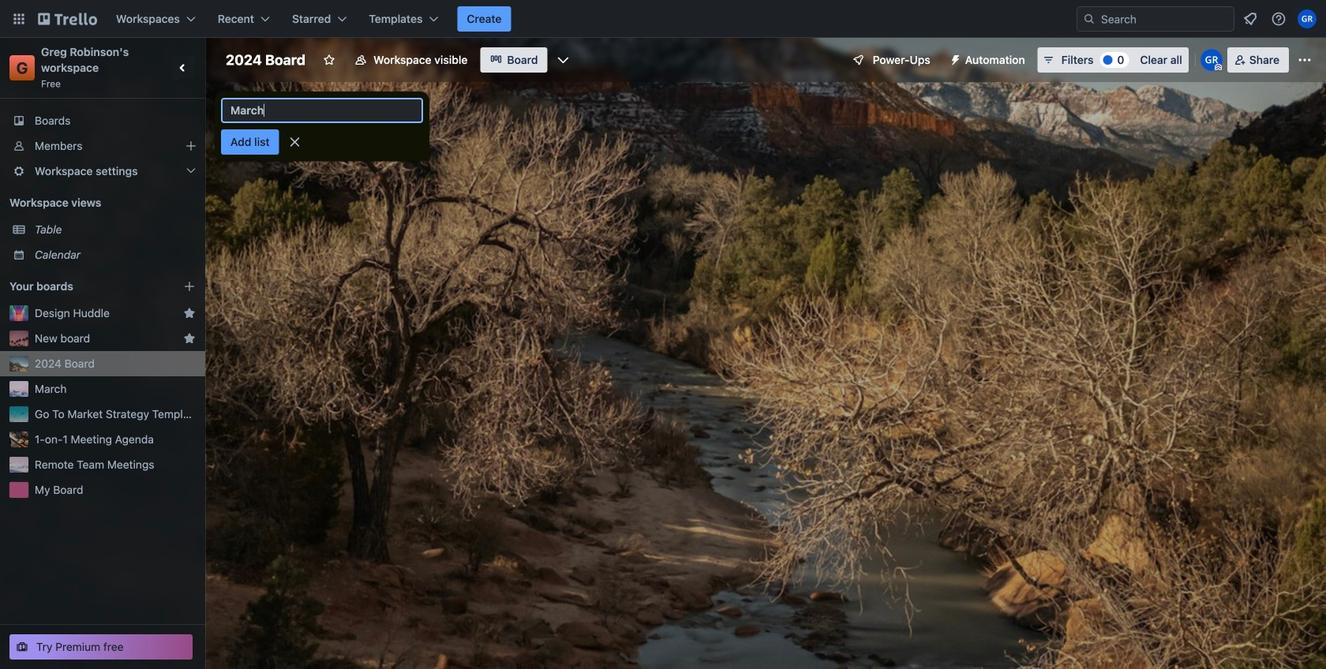 Task type: vqa. For each thing, say whether or not it's contained in the screenshot.
"To" to the middle
no



Task type: describe. For each thing, give the bounding box(es) containing it.
back to home image
[[38, 6, 97, 32]]

greg robinson (gregrobinson96) image
[[1298, 9, 1317, 28]]

this member is an admin of this board. image
[[1215, 64, 1222, 71]]

1 starred icon image from the top
[[183, 307, 196, 320]]

0 notifications image
[[1241, 9, 1260, 28]]

workspace navigation collapse icon image
[[172, 57, 194, 79]]

your boards with 8 items element
[[9, 277, 160, 296]]

2 starred icon image from the top
[[183, 332, 196, 345]]

primary element
[[0, 0, 1327, 38]]

Enter list title… text field
[[221, 98, 423, 123]]



Task type: locate. For each thing, give the bounding box(es) containing it.
sm image
[[943, 47, 966, 69]]

customize views image
[[556, 52, 571, 68]]

star or unstar board image
[[323, 54, 336, 66]]

Search field
[[1096, 8, 1234, 30]]

0 vertical spatial starred icon image
[[183, 307, 196, 320]]

add board image
[[183, 280, 196, 293]]

Board name text field
[[218, 47, 314, 73]]

greg robinson (gregrobinson96) image
[[1201, 49, 1223, 71]]

search image
[[1083, 13, 1096, 25]]

cancel list editing image
[[287, 134, 303, 150]]

1 vertical spatial starred icon image
[[183, 332, 196, 345]]

starred icon image
[[183, 307, 196, 320], [183, 332, 196, 345]]

show menu image
[[1297, 52, 1313, 68]]

open information menu image
[[1271, 11, 1287, 27]]



